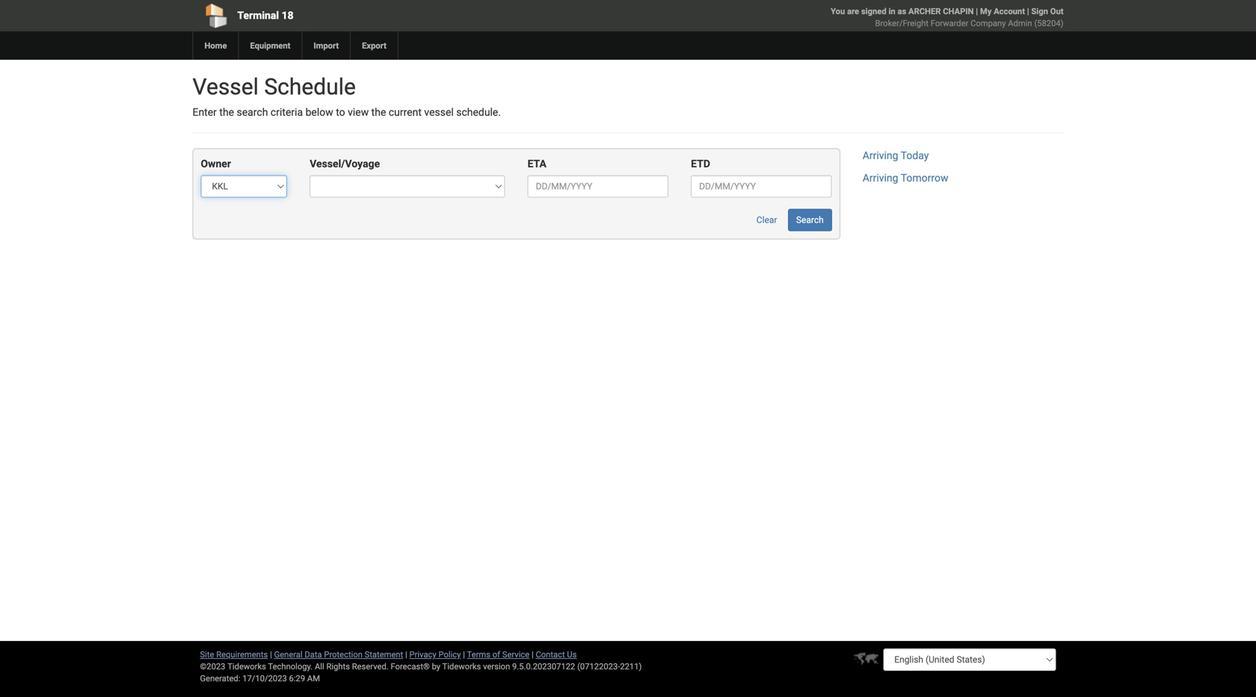 Task type: describe. For each thing, give the bounding box(es) containing it.
view
[[348, 106, 369, 118]]

site requirements | general data protection statement | privacy policy | terms of service | contact us ©2023 tideworks technology. all rights reserved. forecast® by tideworks version 9.5.0.202307122 (07122023-2211) generated: 17/10/2023 6:29 am
[[200, 650, 642, 684]]

contact
[[536, 650, 565, 660]]

search
[[796, 215, 824, 225]]

arriving today link
[[863, 149, 929, 162]]

to
[[336, 106, 345, 118]]

chapin
[[943, 6, 974, 16]]

vessel
[[424, 106, 454, 118]]

protection
[[324, 650, 363, 660]]

data
[[305, 650, 322, 660]]

17/10/2023
[[242, 674, 287, 684]]

terms
[[467, 650, 490, 660]]

general data protection statement link
[[274, 650, 403, 660]]

vessel/voyage
[[310, 158, 380, 170]]

arriving tomorrow link
[[863, 172, 948, 184]]

terms of service link
[[467, 650, 529, 660]]

current
[[389, 106, 422, 118]]

all
[[315, 662, 324, 672]]

home
[[204, 41, 227, 50]]

version
[[483, 662, 510, 672]]

my account link
[[980, 6, 1025, 16]]

out
[[1050, 6, 1063, 16]]

| left the my
[[976, 6, 978, 16]]

equipment
[[250, 41, 290, 50]]

tomorrow
[[901, 172, 948, 184]]

1 the from the left
[[219, 106, 234, 118]]

general
[[274, 650, 303, 660]]

(58204)
[[1034, 18, 1063, 28]]

schedule.
[[456, 106, 501, 118]]

below
[[305, 106, 333, 118]]

forwarder
[[931, 18, 968, 28]]

| left "sign"
[[1027, 6, 1029, 16]]

policy
[[438, 650, 461, 660]]

in
[[889, 6, 895, 16]]

terminal
[[237, 9, 279, 22]]

| up 9.5.0.202307122
[[532, 650, 534, 660]]

privacy policy link
[[409, 650, 461, 660]]

(07122023-
[[577, 662, 620, 672]]

contact us link
[[536, 650, 577, 660]]

technology.
[[268, 662, 313, 672]]

6:29
[[289, 674, 305, 684]]

vessel schedule enter the search criteria below to view the current vessel schedule.
[[193, 74, 501, 118]]

statement
[[365, 650, 403, 660]]

tideworks
[[442, 662, 481, 672]]

search
[[237, 106, 268, 118]]

home link
[[193, 31, 238, 60]]

site
[[200, 650, 214, 660]]

search button
[[788, 209, 832, 231]]

owner
[[201, 158, 231, 170]]



Task type: locate. For each thing, give the bounding box(es) containing it.
you
[[831, 6, 845, 16]]

| left general
[[270, 650, 272, 660]]

vessel
[[193, 74, 259, 100]]

today
[[901, 149, 929, 162]]

etd
[[691, 158, 710, 170]]

by
[[432, 662, 440, 672]]

1 vertical spatial arriving
[[863, 172, 898, 184]]

18
[[282, 9, 294, 22]]

my
[[980, 6, 992, 16]]

am
[[307, 674, 320, 684]]

| up forecast®
[[405, 650, 407, 660]]

|
[[976, 6, 978, 16], [1027, 6, 1029, 16], [270, 650, 272, 660], [405, 650, 407, 660], [463, 650, 465, 660], [532, 650, 534, 660]]

archer
[[908, 6, 941, 16]]

2211)
[[620, 662, 642, 672]]

requirements
[[216, 650, 268, 660]]

reserved.
[[352, 662, 389, 672]]

rights
[[326, 662, 350, 672]]

clear
[[756, 215, 777, 225]]

equipment link
[[238, 31, 302, 60]]

us
[[567, 650, 577, 660]]

0 horizontal spatial the
[[219, 106, 234, 118]]

ETA text field
[[528, 175, 669, 198]]

sign
[[1031, 6, 1048, 16]]

company
[[970, 18, 1006, 28]]

0 vertical spatial arriving
[[863, 149, 898, 162]]

the right the enter
[[219, 106, 234, 118]]

the
[[219, 106, 234, 118], [371, 106, 386, 118]]

arriving for arriving today
[[863, 149, 898, 162]]

©2023 tideworks
[[200, 662, 266, 672]]

arriving today
[[863, 149, 929, 162]]

schedule
[[264, 74, 356, 100]]

terminal 18
[[237, 9, 294, 22]]

export
[[362, 41, 386, 50]]

2 arriving from the top
[[863, 172, 898, 184]]

generated:
[[200, 674, 240, 684]]

privacy
[[409, 650, 436, 660]]

clear button
[[748, 209, 785, 231]]

criteria
[[271, 106, 303, 118]]

export link
[[350, 31, 398, 60]]

1 arriving from the top
[[863, 149, 898, 162]]

import
[[314, 41, 339, 50]]

of
[[493, 650, 500, 660]]

as
[[898, 6, 906, 16]]

arriving down arriving today at the right top
[[863, 172, 898, 184]]

terminal 18 link
[[193, 0, 542, 31]]

you are signed in as archer chapin | my account | sign out broker/freight forwarder company admin (58204)
[[831, 6, 1063, 28]]

are
[[847, 6, 859, 16]]

arriving tomorrow
[[863, 172, 948, 184]]

admin
[[1008, 18, 1032, 28]]

arriving
[[863, 149, 898, 162], [863, 172, 898, 184]]

2 the from the left
[[371, 106, 386, 118]]

arriving up arriving tomorrow link
[[863, 149, 898, 162]]

sign out link
[[1031, 6, 1063, 16]]

signed
[[861, 6, 886, 16]]

account
[[994, 6, 1025, 16]]

1 horizontal spatial the
[[371, 106, 386, 118]]

arriving for arriving tomorrow
[[863, 172, 898, 184]]

eta
[[528, 158, 546, 170]]

| up tideworks
[[463, 650, 465, 660]]

site requirements link
[[200, 650, 268, 660]]

import link
[[302, 31, 350, 60]]

enter
[[193, 106, 217, 118]]

service
[[502, 650, 529, 660]]

the right view
[[371, 106, 386, 118]]

forecast®
[[391, 662, 430, 672]]

ETD text field
[[691, 175, 832, 198]]

broker/freight
[[875, 18, 929, 28]]

9.5.0.202307122
[[512, 662, 575, 672]]



Task type: vqa. For each thing, say whether or not it's contained in the screenshot.
Terminal 18
yes



